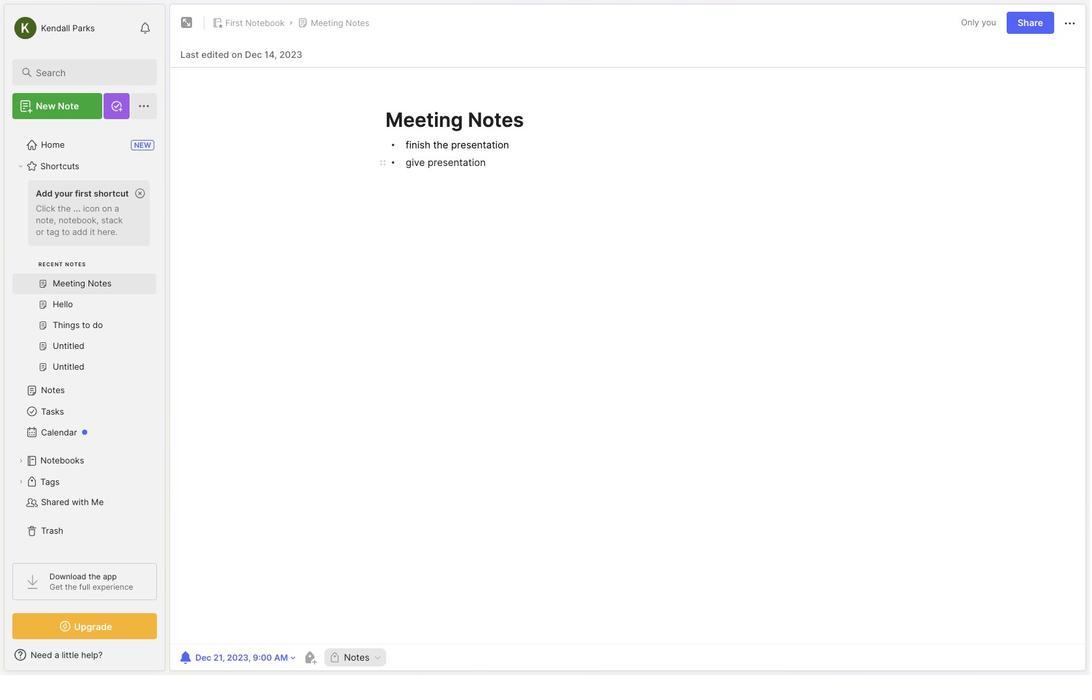 Task type: locate. For each thing, give the bounding box(es) containing it.
notebook,
[[59, 215, 99, 225]]

last edited on dec 14, 2023
[[180, 49, 303, 60]]

kendall
[[41, 22, 70, 33]]

0 vertical spatial dec
[[245, 49, 262, 60]]

meeting
[[311, 18, 344, 28]]

notebooks
[[40, 456, 84, 466]]

2023,
[[227, 653, 251, 663]]

add your first shortcut
[[36, 188, 129, 199]]

shared with me
[[41, 497, 104, 508]]

1 vertical spatial on
[[102, 203, 112, 214]]

new
[[36, 100, 56, 111]]

group inside tree
[[12, 177, 156, 386]]

or
[[36, 227, 44, 237]]

shortcuts button
[[12, 156, 156, 177]]

first notebook
[[225, 18, 285, 28]]

download
[[50, 572, 86, 582]]

the inside tree
[[58, 203, 71, 214]]

the down download
[[65, 583, 77, 592]]

group
[[12, 177, 156, 386]]

a inside icon on a note, notebook, stack or tag to add it here.
[[115, 203, 119, 214]]

None search field
[[36, 65, 145, 80]]

0 vertical spatial the
[[58, 203, 71, 214]]

Notes Tag actions field
[[370, 654, 382, 663]]

tags
[[40, 477, 60, 487]]

dec left 14,
[[245, 49, 262, 60]]

tree containing home
[[5, 127, 165, 552]]

edited
[[202, 49, 229, 60]]

recent
[[38, 261, 63, 268]]

only you
[[962, 17, 997, 28]]

notes right the recent
[[65, 261, 86, 268]]

on
[[232, 49, 243, 60], [102, 203, 112, 214]]

1 horizontal spatial a
[[115, 203, 119, 214]]

1 vertical spatial dec
[[195, 653, 212, 663]]

add tag image
[[302, 650, 318, 666]]

shared with me link
[[12, 493, 156, 513]]

1 vertical spatial a
[[55, 650, 59, 661]]

me
[[91, 497, 104, 508]]

notes
[[346, 18, 370, 28], [65, 261, 86, 268], [41, 385, 65, 396], [344, 652, 370, 663]]

more actions image
[[1063, 16, 1078, 31]]

notebooks link
[[12, 451, 156, 472]]

Add tag field
[[389, 652, 488, 664]]

0 horizontal spatial a
[[55, 650, 59, 661]]

shortcut
[[94, 188, 129, 199]]

1 horizontal spatial on
[[232, 49, 243, 60]]

tree
[[5, 127, 165, 552]]

Edit reminder field
[[177, 649, 297, 667]]

tags button
[[12, 472, 156, 493]]

dec
[[245, 49, 262, 60], [195, 653, 212, 663]]

group containing add your first shortcut
[[12, 177, 156, 386]]

icon on a note, notebook, stack or tag to add it here.
[[36, 203, 123, 237]]

here.
[[97, 227, 118, 237]]

tasks
[[41, 407, 64, 417]]

0 horizontal spatial dec
[[195, 653, 212, 663]]

dec inside the dec 21, 2023, 9:00 am popup button
[[195, 653, 212, 663]]

share button
[[1007, 12, 1055, 34]]

icon
[[83, 203, 100, 214]]

click the ...
[[36, 203, 81, 214]]

need a little help?
[[31, 650, 103, 661]]

notes right add tag image
[[344, 652, 370, 663]]

the up full
[[89, 572, 101, 582]]

add
[[36, 188, 53, 199]]

dec left 21,
[[195, 653, 212, 663]]

on right edited
[[232, 49, 243, 60]]

with
[[72, 497, 89, 508]]

0 horizontal spatial on
[[102, 203, 112, 214]]

first
[[75, 188, 92, 199]]

the
[[58, 203, 71, 214], [89, 572, 101, 582], [65, 583, 77, 592]]

a inside what's new field
[[55, 650, 59, 661]]

a left little
[[55, 650, 59, 661]]

1 vertical spatial the
[[89, 572, 101, 582]]

add
[[72, 227, 88, 237]]

calendar button
[[12, 422, 156, 443]]

on up stack
[[102, 203, 112, 214]]

shared
[[41, 497, 69, 508]]

it
[[90, 227, 95, 237]]

a up stack
[[115, 203, 119, 214]]

...
[[73, 203, 81, 214]]

none search field inside "main" element
[[36, 65, 145, 80]]

dec 21, 2023, 9:00 am
[[195, 653, 288, 663]]

Search text field
[[36, 66, 145, 79]]

expand tags image
[[17, 478, 25, 486]]

last
[[180, 49, 199, 60]]

expand notebooks image
[[17, 457, 25, 465]]

0 vertical spatial a
[[115, 203, 119, 214]]

0 vertical spatial on
[[232, 49, 243, 60]]

only
[[962, 17, 980, 28]]

note
[[58, 100, 79, 111]]

to
[[62, 227, 70, 237]]

2 vertical spatial the
[[65, 583, 77, 592]]

meeting notes button
[[295, 14, 372, 32]]

need
[[31, 650, 52, 661]]

the left ...
[[58, 203, 71, 214]]

notes right meeting
[[346, 18, 370, 28]]

the for download
[[89, 572, 101, 582]]

upgrade button
[[12, 614, 157, 640]]

a
[[115, 203, 119, 214], [55, 650, 59, 661]]

little
[[62, 650, 79, 661]]

upgrade
[[74, 621, 112, 632]]

get
[[50, 583, 63, 592]]

More actions field
[[1063, 14, 1078, 31]]

am
[[274, 653, 288, 663]]



Task type: describe. For each thing, give the bounding box(es) containing it.
note,
[[36, 215, 56, 225]]

download the app get the full experience
[[50, 572, 133, 592]]

notes link
[[12, 381, 156, 401]]

notes up tasks
[[41, 385, 65, 396]]

click to collapse image
[[165, 652, 174, 667]]

parks
[[73, 22, 95, 33]]

help?
[[81, 650, 103, 661]]

notebook
[[245, 18, 285, 28]]

experience
[[92, 583, 133, 592]]

kendall parks
[[41, 22, 95, 33]]

home
[[41, 140, 65, 150]]

on inside icon on a note, notebook, stack or tag to add it here.
[[102, 203, 112, 214]]

first
[[225, 18, 243, 28]]

full
[[79, 583, 90, 592]]

recent notes
[[38, 261, 86, 268]]

shortcuts
[[40, 161, 79, 171]]

2023
[[280, 49, 303, 60]]

your
[[55, 188, 73, 199]]

dec 21, 2023, 9:00 am button
[[177, 649, 289, 667]]

new
[[134, 141, 151, 150]]

notes button
[[325, 649, 386, 667]]

Note Editor text field
[[170, 67, 1086, 644]]

tag
[[46, 227, 59, 237]]

WHAT'S NEW field
[[5, 645, 165, 666]]

the for click
[[58, 203, 71, 214]]

click
[[36, 203, 55, 214]]

stack
[[101, 215, 123, 225]]

14,
[[265, 49, 277, 60]]

meeting notes
[[311, 18, 370, 28]]

app
[[103, 572, 117, 582]]

main element
[[0, 0, 169, 676]]

Account field
[[12, 15, 95, 41]]

share
[[1018, 17, 1044, 28]]

new note
[[36, 100, 79, 111]]

trash link
[[12, 521, 156, 542]]

tree inside "main" element
[[5, 127, 165, 552]]

trash
[[41, 526, 63, 536]]

tasks button
[[12, 401, 156, 422]]

expand note image
[[179, 15, 195, 31]]

9:00
[[253, 653, 272, 663]]

on inside note window element
[[232, 49, 243, 60]]

21,
[[214, 653, 225, 663]]

calendar
[[41, 427, 77, 438]]

1 horizontal spatial dec
[[245, 49, 262, 60]]

first notebook button
[[210, 14, 287, 32]]

note window element
[[169, 4, 1087, 675]]

you
[[982, 17, 997, 28]]



Task type: vqa. For each thing, say whether or not it's contained in the screenshot.
New Task icon
no



